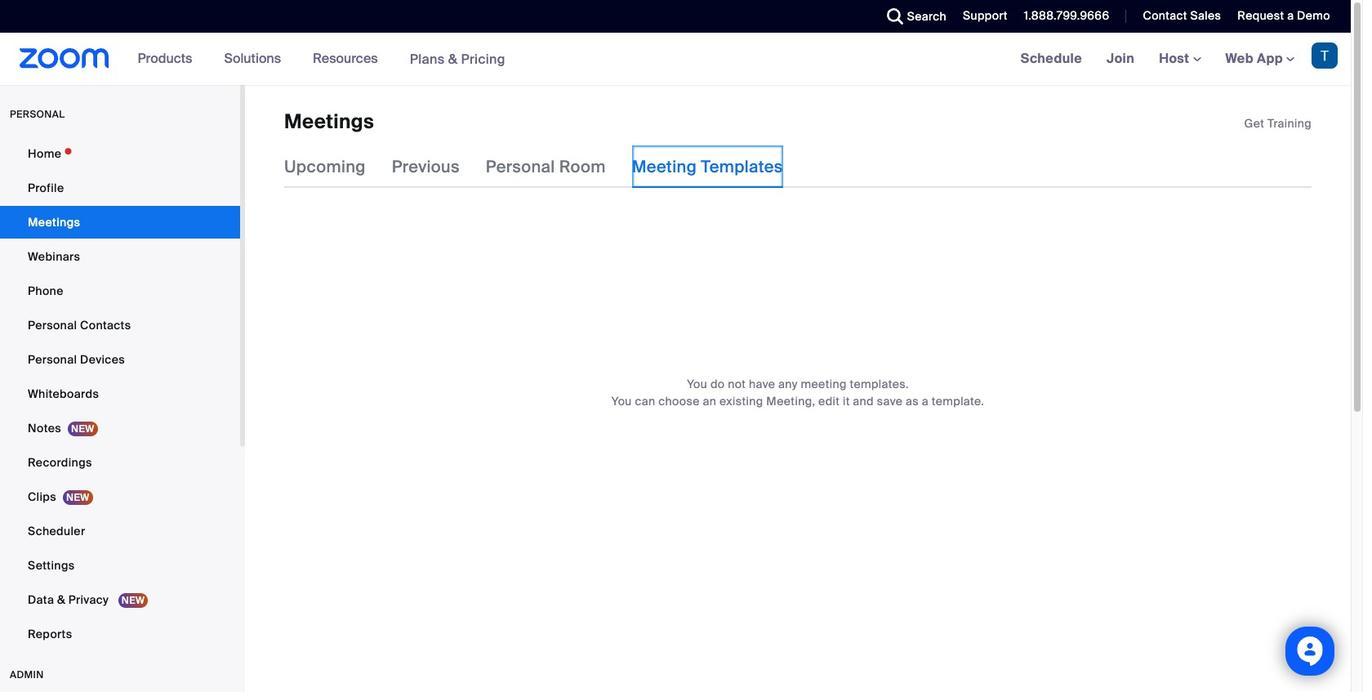 Task type: describe. For each thing, give the bounding box(es) containing it.
webinars
[[28, 249, 80, 264]]

get
[[1245, 116, 1265, 131]]

product information navigation
[[126, 33, 518, 86]]

host
[[1160, 50, 1193, 67]]

scheduler link
[[0, 515, 240, 547]]

request
[[1238, 8, 1285, 23]]

sales
[[1191, 8, 1222, 23]]

home link
[[0, 137, 240, 170]]

as
[[906, 394, 919, 409]]

clips link
[[0, 480, 240, 513]]

meeting
[[801, 377, 847, 392]]

0 horizontal spatial you
[[612, 394, 632, 409]]

schedule
[[1021, 50, 1083, 67]]

room
[[559, 156, 606, 178]]

get training link
[[1245, 116, 1312, 131]]

resources
[[313, 50, 378, 67]]

join link
[[1095, 33, 1147, 85]]

meeting
[[632, 156, 697, 178]]

templates.
[[850, 377, 909, 392]]

pricing
[[461, 50, 506, 67]]

clips
[[28, 489, 56, 504]]

personal for personal devices
[[28, 352, 77, 367]]

a inside you do not have any meeting templates. you can choose an existing meeting, edit it and save as a template.
[[922, 394, 929, 409]]

app
[[1257, 50, 1284, 67]]

data & privacy link
[[0, 583, 240, 616]]

resources button
[[313, 33, 385, 85]]

0 vertical spatial a
[[1288, 8, 1295, 23]]

notes link
[[0, 412, 240, 444]]

products
[[138, 50, 192, 67]]

0 vertical spatial you
[[687, 377, 708, 392]]

admin
[[10, 668, 44, 681]]

meetings link
[[0, 206, 240, 239]]

web app button
[[1226, 50, 1295, 67]]

have
[[749, 377, 776, 392]]

can
[[635, 394, 656, 409]]

not
[[728, 377, 746, 392]]

recordings link
[[0, 446, 240, 479]]

choose
[[659, 394, 700, 409]]

web
[[1226, 50, 1254, 67]]

schedule link
[[1009, 33, 1095, 85]]

notes
[[28, 421, 61, 436]]

data
[[28, 592, 54, 607]]

products button
[[138, 33, 200, 85]]

personal for personal room
[[486, 156, 555, 178]]

any
[[779, 377, 798, 392]]

banner containing products
[[0, 33, 1351, 86]]

plans & pricing
[[410, 50, 506, 67]]

reports
[[28, 627, 72, 641]]

profile picture image
[[1312, 42, 1338, 69]]

whiteboards
[[28, 386, 99, 401]]

it
[[843, 394, 850, 409]]

meetings inside the personal menu menu
[[28, 215, 80, 230]]

whiteboards link
[[0, 377, 240, 410]]

phone link
[[0, 275, 240, 307]]

personal menu menu
[[0, 137, 240, 652]]

settings link
[[0, 549, 240, 582]]

zoom logo image
[[20, 48, 109, 69]]

settings
[[28, 558, 75, 573]]

personal devices
[[28, 352, 125, 367]]

request a demo
[[1238, 8, 1331, 23]]

contact sales
[[1143, 8, 1222, 23]]

personal contacts
[[28, 318, 131, 333]]



Task type: vqa. For each thing, say whether or not it's contained in the screenshot.
1st SHARE icon from the bottom of the page
no



Task type: locate. For each thing, give the bounding box(es) containing it.
meeting,
[[767, 394, 816, 409]]

profile
[[28, 181, 64, 195]]

contact sales link
[[1131, 0, 1226, 33], [1143, 8, 1222, 23]]

a right as
[[922, 394, 929, 409]]

existing
[[720, 394, 764, 409]]

template.
[[932, 394, 985, 409]]

banner
[[0, 33, 1351, 86]]

personal down phone in the top of the page
[[28, 318, 77, 333]]

1 vertical spatial meetings
[[28, 215, 80, 230]]

search button
[[875, 0, 951, 33]]

solutions button
[[224, 33, 289, 85]]

devices
[[80, 352, 125, 367]]

personal inside tabs of meeting 'tab list'
[[486, 156, 555, 178]]

personal contacts link
[[0, 309, 240, 342]]

phone
[[28, 284, 64, 298]]

personal devices link
[[0, 343, 240, 376]]

web app
[[1226, 50, 1284, 67]]

contacts
[[80, 318, 131, 333]]

personal inside "link"
[[28, 318, 77, 333]]

do
[[711, 377, 725, 392]]

1.888.799.9666 button
[[1012, 0, 1114, 33], [1024, 8, 1110, 23]]

save
[[877, 394, 903, 409]]

1 horizontal spatial you
[[687, 377, 708, 392]]

personal up the whiteboards
[[28, 352, 77, 367]]

meeting templates
[[632, 156, 783, 178]]

plans & pricing link
[[410, 50, 506, 67], [410, 50, 506, 67]]

reports link
[[0, 618, 240, 650]]

data & privacy
[[28, 592, 112, 607]]

0 horizontal spatial meetings
[[28, 215, 80, 230]]

personal for personal contacts
[[28, 318, 77, 333]]

profile link
[[0, 172, 240, 204]]

& for privacy
[[57, 592, 65, 607]]

demo
[[1298, 8, 1331, 23]]

0 vertical spatial personal
[[486, 156, 555, 178]]

support
[[963, 8, 1008, 23]]

1 horizontal spatial meetings
[[284, 109, 374, 134]]

1.888.799.9666
[[1024, 8, 1110, 23]]

home
[[28, 146, 62, 161]]

personal
[[10, 108, 65, 121]]

personal room
[[486, 156, 606, 178]]

0 horizontal spatial &
[[57, 592, 65, 607]]

0 vertical spatial meetings
[[284, 109, 374, 134]]

meetings up webinars
[[28, 215, 80, 230]]

meetings
[[284, 109, 374, 134], [28, 215, 80, 230]]

1 horizontal spatial a
[[1288, 8, 1295, 23]]

personal
[[486, 156, 555, 178], [28, 318, 77, 333], [28, 352, 77, 367]]

1 vertical spatial personal
[[28, 318, 77, 333]]

contact
[[1143, 8, 1188, 23]]

personal left room
[[486, 156, 555, 178]]

scheduler
[[28, 524, 85, 538]]

privacy
[[68, 592, 109, 607]]

host button
[[1160, 50, 1202, 67]]

& right the plans on the top left
[[448, 50, 458, 67]]

an
[[703, 394, 717, 409]]

join
[[1107, 50, 1135, 67]]

edit
[[819, 394, 840, 409]]

webinars link
[[0, 240, 240, 273]]

templates
[[701, 156, 783, 178]]

get training
[[1245, 116, 1312, 131]]

you
[[687, 377, 708, 392], [612, 394, 632, 409]]

search
[[908, 9, 947, 24]]

& right data
[[57, 592, 65, 607]]

1 vertical spatial &
[[57, 592, 65, 607]]

2 vertical spatial personal
[[28, 352, 77, 367]]

training
[[1268, 116, 1312, 131]]

request a demo link
[[1226, 0, 1351, 33], [1238, 8, 1331, 23]]

solutions
[[224, 50, 281, 67]]

meetings navigation
[[1009, 33, 1351, 86]]

previous
[[392, 156, 460, 178]]

0 horizontal spatial a
[[922, 394, 929, 409]]

recordings
[[28, 455, 92, 470]]

1 vertical spatial you
[[612, 394, 632, 409]]

plans
[[410, 50, 445, 67]]

upcoming
[[284, 156, 366, 178]]

1 horizontal spatial &
[[448, 50, 458, 67]]

you left do
[[687, 377, 708, 392]]

you left "can" in the left bottom of the page
[[612, 394, 632, 409]]

tabs of meeting tab list
[[284, 146, 810, 188]]

& for pricing
[[448, 50, 458, 67]]

you do not have any meeting templates. you can choose an existing meeting, edit it and save as a template.
[[612, 377, 985, 409]]

& inside product information navigation
[[448, 50, 458, 67]]

a
[[1288, 8, 1295, 23], [922, 394, 929, 409]]

0 vertical spatial &
[[448, 50, 458, 67]]

and
[[853, 394, 874, 409]]

support link
[[951, 0, 1012, 33], [963, 8, 1008, 23]]

& inside the personal menu menu
[[57, 592, 65, 607]]

a left demo
[[1288, 8, 1295, 23]]

meetings up upcoming
[[284, 109, 374, 134]]

1 vertical spatial a
[[922, 394, 929, 409]]

&
[[448, 50, 458, 67], [57, 592, 65, 607]]

personal inside "link"
[[28, 352, 77, 367]]



